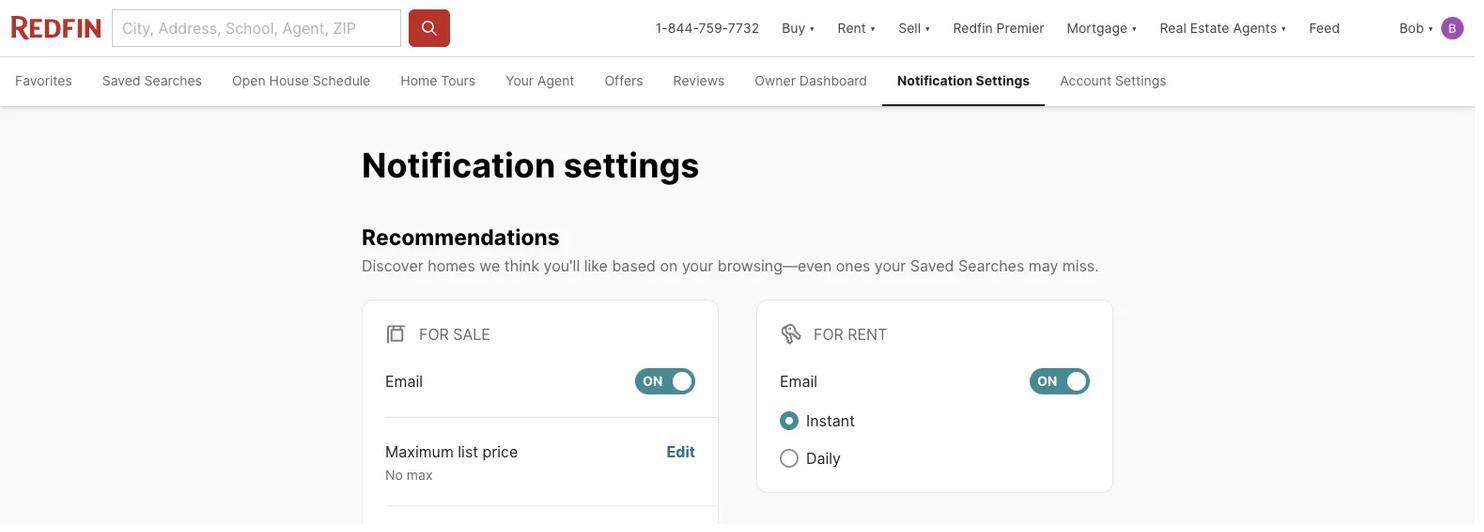 Task type: describe. For each thing, give the bounding box(es) containing it.
tours
[[441, 73, 476, 89]]

settings for account settings
[[1116, 73, 1167, 89]]

on for rent
[[1038, 373, 1058, 389]]

feed button
[[1299, 0, 1389, 56]]

redfin premier button
[[942, 0, 1056, 56]]

maximum
[[385, 443, 454, 461]]

notification settings link
[[883, 57, 1045, 106]]

real estate agents ▾ link
[[1161, 0, 1287, 56]]

Instant radio
[[780, 412, 799, 430]]

instant
[[807, 412, 855, 430]]

7732
[[728, 20, 760, 36]]

for for for sale
[[419, 325, 449, 343]]

mortgage ▾
[[1067, 20, 1138, 36]]

saved searches link
[[87, 57, 217, 106]]

759-
[[699, 20, 728, 36]]

0 vertical spatial saved
[[102, 73, 141, 89]]

account
[[1061, 73, 1112, 89]]

rent ▾ button
[[838, 0, 876, 56]]

offers
[[605, 73, 644, 89]]

home tours link
[[386, 57, 491, 106]]

open house schedule
[[232, 73, 371, 89]]

your agent
[[506, 73, 575, 89]]

notification for notification settings
[[898, 73, 973, 89]]

rent ▾
[[838, 20, 876, 36]]

account settings link
[[1045, 57, 1182, 106]]

we
[[480, 256, 500, 275]]

no
[[385, 467, 403, 483]]

sell
[[899, 20, 921, 36]]

saved searches
[[102, 73, 202, 89]]

edit
[[667, 443, 696, 461]]

max
[[407, 467, 433, 483]]

daily
[[807, 449, 841, 467]]

edit button
[[667, 441, 696, 483]]

recommendations discover homes we think you'll like based on your browsing—even ones your saved searches may miss.
[[362, 224, 1100, 275]]

searches inside recommendations discover homes we think you'll like based on your browsing—even ones your saved searches may miss.
[[959, 256, 1025, 275]]

browsing—even
[[718, 256, 832, 275]]

sale
[[453, 325, 491, 343]]

rent ▾ button
[[827, 0, 888, 56]]

home tours
[[401, 73, 476, 89]]

▾ for rent ▾
[[870, 20, 876, 36]]

agents
[[1234, 20, 1278, 36]]

2 your from the left
[[875, 256, 906, 275]]

sell ▾
[[899, 20, 931, 36]]

reviews link
[[659, 57, 740, 106]]

your agent link
[[491, 57, 590, 106]]

Daily radio
[[780, 449, 799, 468]]

buy ▾
[[782, 20, 816, 36]]

ones
[[836, 256, 871, 275]]

dashboard
[[800, 73, 868, 89]]

your
[[506, 73, 534, 89]]

bob ▾
[[1400, 20, 1435, 36]]

owner dashboard
[[755, 73, 868, 89]]

settings for notification settings
[[976, 73, 1030, 89]]

on for sale
[[643, 373, 663, 389]]

1-844-759-7732
[[656, 20, 760, 36]]

bob
[[1400, 20, 1425, 36]]

sell ▾ button
[[899, 0, 931, 56]]

offers link
[[590, 57, 659, 106]]

▾ for mortgage ▾
[[1132, 20, 1138, 36]]



Task type: vqa. For each thing, say whether or not it's contained in the screenshot.
Cir
no



Task type: locate. For each thing, give the bounding box(es) containing it.
notification settings
[[362, 144, 700, 185]]

3 ▾ from the left
[[925, 20, 931, 36]]

notification inside notification settings link
[[898, 73, 973, 89]]

owner
[[755, 73, 796, 89]]

saved right ones
[[911, 256, 955, 275]]

▾ right agents
[[1281, 20, 1287, 36]]

email up the instant 'option'
[[780, 372, 818, 390]]

open
[[232, 73, 266, 89]]

2 email from the left
[[780, 372, 818, 390]]

mortgage ▾ button
[[1056, 0, 1149, 56]]

buy
[[782, 20, 806, 36]]

▾ for bob ▾
[[1428, 20, 1435, 36]]

owner dashboard link
[[740, 57, 883, 106]]

on
[[643, 373, 663, 389], [1038, 373, 1058, 389]]

1 horizontal spatial your
[[875, 256, 906, 275]]

list
[[458, 443, 479, 461]]

844-
[[668, 20, 699, 36]]

saved
[[102, 73, 141, 89], [911, 256, 955, 275]]

1-844-759-7732 link
[[656, 20, 760, 36]]

searches
[[144, 73, 202, 89], [959, 256, 1025, 275]]

maximum list price no max
[[385, 443, 518, 483]]

▾ for sell ▾
[[925, 20, 931, 36]]

▾ right buy at the right top
[[810, 20, 816, 36]]

price
[[483, 443, 518, 461]]

settings
[[976, 73, 1030, 89], [1116, 73, 1167, 89]]

1 horizontal spatial searches
[[959, 256, 1025, 275]]

agent
[[538, 73, 575, 89]]

▾ right sell
[[925, 20, 931, 36]]

0 vertical spatial notification
[[898, 73, 973, 89]]

favorites
[[15, 73, 72, 89]]

6 ▾ from the left
[[1428, 20, 1435, 36]]

0 horizontal spatial settings
[[976, 73, 1030, 89]]

0 horizontal spatial notification
[[362, 144, 556, 185]]

0 horizontal spatial searches
[[144, 73, 202, 89]]

2 settings from the left
[[1116, 73, 1167, 89]]

you'll
[[544, 256, 580, 275]]

email down for sale
[[385, 372, 423, 390]]

2 on from the left
[[1038, 373, 1058, 389]]

for left the 'rent'
[[814, 325, 844, 343]]

settings down redfin premier button
[[976, 73, 1030, 89]]

email for for sale
[[385, 372, 423, 390]]

based
[[612, 256, 656, 275]]

email for for rent
[[780, 372, 818, 390]]

1 vertical spatial notification
[[362, 144, 556, 185]]

like
[[584, 256, 608, 275]]

discover
[[362, 256, 424, 275]]

home
[[401, 73, 437, 89]]

settings
[[564, 144, 700, 185]]

your
[[682, 256, 714, 275], [875, 256, 906, 275]]

schedule
[[313, 73, 371, 89]]

0 horizontal spatial your
[[682, 256, 714, 275]]

notification up recommendations
[[362, 144, 556, 185]]

0 horizontal spatial saved
[[102, 73, 141, 89]]

1 vertical spatial searches
[[959, 256, 1025, 275]]

notification for notification settings
[[362, 144, 556, 185]]

redfin
[[954, 20, 993, 36]]

reviews
[[674, 73, 725, 89]]

think
[[505, 256, 540, 275]]

real estate agents ▾
[[1161, 20, 1287, 36]]

miss.
[[1063, 256, 1100, 275]]

▾ right bob
[[1428, 20, 1435, 36]]

1 horizontal spatial email
[[780, 372, 818, 390]]

4 ▾ from the left
[[1132, 20, 1138, 36]]

5 ▾ from the left
[[1281, 20, 1287, 36]]

searches left open
[[144, 73, 202, 89]]

email
[[385, 372, 423, 390], [780, 372, 818, 390]]

0 vertical spatial searches
[[144, 73, 202, 89]]

1 vertical spatial saved
[[911, 256, 955, 275]]

1 for from the left
[[419, 325, 449, 343]]

0 horizontal spatial for
[[419, 325, 449, 343]]

feed
[[1310, 20, 1341, 36]]

for left sale on the left bottom
[[419, 325, 449, 343]]

2 ▾ from the left
[[870, 20, 876, 36]]

redfin premier
[[954, 20, 1045, 36]]

submit search image
[[420, 19, 439, 38]]

buy ▾ button
[[771, 0, 827, 56]]

1 horizontal spatial settings
[[1116, 73, 1167, 89]]

notification
[[898, 73, 973, 89], [362, 144, 556, 185]]

0 horizontal spatial on
[[643, 373, 663, 389]]

saved inside recommendations discover homes we think you'll like based on your browsing—even ones your saved searches may miss.
[[911, 256, 955, 275]]

homes
[[428, 256, 475, 275]]

house
[[269, 73, 309, 89]]

▾ for buy ▾
[[810, 20, 816, 36]]

real estate agents ▾ button
[[1149, 0, 1299, 56]]

notification settings
[[898, 73, 1030, 89]]

City, Address, School, Agent, ZIP search field
[[112, 9, 401, 47]]

real
[[1161, 20, 1187, 36]]

user photo image
[[1442, 17, 1465, 39]]

▾ right "mortgage"
[[1132, 20, 1138, 36]]

1 horizontal spatial for
[[814, 325, 844, 343]]

settings right account
[[1116, 73, 1167, 89]]

▾
[[810, 20, 816, 36], [870, 20, 876, 36], [925, 20, 931, 36], [1132, 20, 1138, 36], [1281, 20, 1287, 36], [1428, 20, 1435, 36]]

premier
[[997, 20, 1045, 36]]

1-
[[656, 20, 668, 36]]

rent
[[848, 325, 888, 343]]

open house schedule link
[[217, 57, 386, 106]]

rent
[[838, 20, 867, 36]]

1 settings from the left
[[976, 73, 1030, 89]]

None checkbox
[[1030, 368, 1090, 395]]

for sale
[[419, 325, 491, 343]]

1 your from the left
[[682, 256, 714, 275]]

estate
[[1191, 20, 1230, 36]]

recommendations
[[362, 224, 560, 250]]

for for for rent
[[814, 325, 844, 343]]

mortgage ▾ button
[[1067, 0, 1138, 56]]

▾ right rent
[[870, 20, 876, 36]]

2 for from the left
[[814, 325, 844, 343]]

1 horizontal spatial notification
[[898, 73, 973, 89]]

saved right 'favorites'
[[102, 73, 141, 89]]

for rent
[[814, 325, 888, 343]]

searches left may
[[959, 256, 1025, 275]]

your right on
[[682, 256, 714, 275]]

buy ▾ button
[[782, 0, 816, 56]]

sell ▾ button
[[888, 0, 942, 56]]

for
[[419, 325, 449, 343], [814, 325, 844, 343]]

your right ones
[[875, 256, 906, 275]]

notification down sell ▾ button
[[898, 73, 973, 89]]

1 email from the left
[[385, 372, 423, 390]]

1 horizontal spatial on
[[1038, 373, 1058, 389]]

0 horizontal spatial email
[[385, 372, 423, 390]]

may
[[1029, 256, 1059, 275]]

1 horizontal spatial saved
[[911, 256, 955, 275]]

account settings
[[1061, 73, 1167, 89]]

mortgage
[[1067, 20, 1128, 36]]

favorites link
[[0, 57, 87, 106]]

on
[[660, 256, 678, 275]]

1 ▾ from the left
[[810, 20, 816, 36]]

None checkbox
[[635, 368, 696, 395]]

1 on from the left
[[643, 373, 663, 389]]



